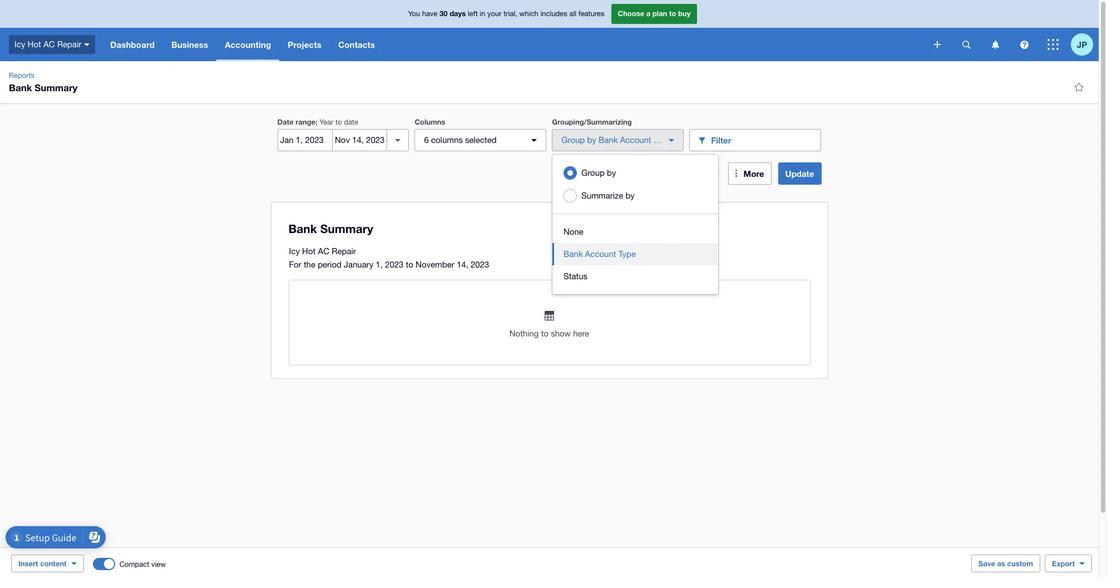 Task type: describe. For each thing, give the bounding box(es) containing it.
nothing
[[510, 329, 539, 338]]

november
[[416, 260, 455, 269]]

save
[[979, 559, 996, 568]]

projects button
[[280, 28, 330, 61]]

update
[[786, 169, 815, 179]]

accounting
[[225, 40, 271, 50]]

you
[[408, 10, 420, 18]]

bank account type button
[[553, 243, 719, 266]]

contacts button
[[330, 28, 384, 61]]

you have 30 days left in your trial, which includes all features
[[408, 9, 605, 18]]

1 2023 from the left
[[385, 260, 404, 269]]

save as custom button
[[972, 555, 1041, 573]]

type inside popup button
[[654, 135, 671, 145]]

to inside icy hot ac repair for the period january 1, 2023 to november 14, 2023
[[406, 260, 414, 269]]

6 columns selected
[[424, 135, 497, 145]]

account inside button
[[585, 249, 616, 259]]

add to favourites image
[[1068, 76, 1090, 98]]

hot for icy hot ac repair for the period january 1, 2023 to november 14, 2023
[[302, 247, 316, 256]]

by for group by bank account type
[[587, 135, 597, 145]]

svg image inside icy hot ac repair 'popup button'
[[84, 43, 90, 46]]

jp
[[1078, 39, 1088, 49]]

choose a plan to buy
[[618, 9, 691, 18]]

columns
[[415, 117, 446, 126]]

to left show
[[541, 329, 549, 338]]

dashboard link
[[102, 28, 163, 61]]

1 horizontal spatial svg image
[[1021, 40, 1029, 49]]

export
[[1053, 559, 1075, 568]]

reports bank summary
[[9, 71, 78, 94]]

by for group by
[[607, 168, 616, 178]]

list of convenience dates image
[[387, 129, 409, 151]]

left
[[468, 10, 478, 18]]

insert content button
[[11, 555, 84, 573]]

a
[[647, 9, 651, 18]]

all
[[570, 10, 577, 18]]

summarize
[[582, 191, 624, 200]]

export button
[[1045, 555, 1093, 573]]

group for group by bank account type
[[562, 135, 585, 145]]

compact view
[[119, 560, 166, 569]]

insert
[[18, 559, 38, 568]]

show
[[551, 329, 571, 338]]

the
[[304, 260, 316, 269]]

here
[[573, 329, 590, 338]]

group containing group by
[[553, 155, 719, 294]]

buy
[[679, 9, 691, 18]]

insert content
[[18, 559, 67, 568]]

date
[[277, 117, 294, 126]]

as
[[998, 559, 1006, 568]]

save as custom
[[979, 559, 1034, 568]]

bank inside reports bank summary
[[9, 82, 32, 94]]

dashboard
[[110, 40, 155, 50]]

group by button
[[553, 161, 719, 184]]

reports link
[[4, 70, 39, 81]]

status button
[[553, 266, 719, 288]]

plan
[[653, 9, 668, 18]]

ac for icy hot ac repair
[[43, 39, 55, 49]]

january
[[344, 260, 374, 269]]

days
[[450, 9, 466, 18]]

banner containing jp
[[0, 0, 1099, 61]]

business button
[[163, 28, 217, 61]]

jp button
[[1072, 28, 1099, 61]]

selected
[[465, 135, 497, 145]]

2 2023 from the left
[[471, 260, 489, 269]]



Task type: locate. For each thing, give the bounding box(es) containing it.
0 horizontal spatial account
[[585, 249, 616, 259]]

bank inside group by bank account type popup button
[[599, 135, 618, 145]]

account up the status
[[585, 249, 616, 259]]

1 vertical spatial group
[[582, 168, 605, 178]]

hot inside icy hot ac repair for the period january 1, 2023 to november 14, 2023
[[302, 247, 316, 256]]

group by bank account type
[[562, 135, 671, 145]]

0 vertical spatial bank
[[9, 82, 32, 94]]

none button
[[553, 221, 719, 243]]

trial,
[[504, 10, 518, 18]]

1 vertical spatial icy
[[289, 247, 300, 256]]

have
[[422, 10, 438, 18]]

type
[[654, 135, 671, 145], [619, 249, 636, 259]]

30
[[440, 9, 448, 18]]

hot up the the
[[302, 247, 316, 256]]

0 horizontal spatial by
[[587, 135, 597, 145]]

list box
[[553, 155, 719, 294]]

account up group by 'button'
[[620, 135, 652, 145]]

accounting button
[[217, 28, 280, 61]]

hot for icy hot ac repair
[[28, 39, 41, 49]]

account
[[620, 135, 652, 145], [585, 249, 616, 259]]

type down none button
[[619, 249, 636, 259]]

columns
[[431, 135, 463, 145]]

1 horizontal spatial repair
[[332, 247, 356, 256]]

more
[[744, 169, 765, 179]]

1 horizontal spatial bank
[[564, 249, 583, 259]]

navigation
[[102, 28, 927, 61]]

group inside group by 'button'
[[582, 168, 605, 178]]

year
[[320, 118, 334, 126]]

projects
[[288, 40, 322, 50]]

ac for icy hot ac repair for the period january 1, 2023 to november 14, 2023
[[318, 247, 330, 256]]

icy hot ac repair
[[14, 39, 81, 49]]

summarize by button
[[553, 184, 719, 207]]

period
[[318, 260, 342, 269]]

0 horizontal spatial 2023
[[385, 260, 404, 269]]

ac inside icy hot ac repair for the period january 1, 2023 to november 14, 2023
[[318, 247, 330, 256]]

2 vertical spatial bank
[[564, 249, 583, 259]]

bank account type
[[564, 249, 636, 259]]

group by bank account type button
[[552, 129, 684, 151]]

hot
[[28, 39, 41, 49], [302, 247, 316, 256]]

1 horizontal spatial type
[[654, 135, 671, 145]]

content
[[40, 559, 67, 568]]

icy inside icy hot ac repair for the period january 1, 2023 to november 14, 2023
[[289, 247, 300, 256]]

1 horizontal spatial icy
[[289, 247, 300, 256]]

filter
[[711, 135, 732, 145]]

type inside button
[[619, 249, 636, 259]]

2 horizontal spatial by
[[626, 191, 635, 200]]

0 horizontal spatial icy
[[14, 39, 25, 49]]

to inside banner
[[670, 9, 677, 18]]

status
[[564, 272, 588, 281]]

1 horizontal spatial account
[[620, 135, 652, 145]]

2 vertical spatial by
[[626, 191, 635, 200]]

icy hot ac repair button
[[0, 28, 102, 61]]

summary
[[35, 82, 78, 94]]

1 horizontal spatial by
[[607, 168, 616, 178]]

group inside group by bank account type popup button
[[562, 135, 585, 145]]

bank down reports link
[[9, 82, 32, 94]]

repair up period
[[332, 247, 356, 256]]

icy inside 'popup button'
[[14, 39, 25, 49]]

group by
[[582, 168, 616, 178]]

by inside button
[[626, 191, 635, 200]]

1 vertical spatial ac
[[318, 247, 330, 256]]

1 vertical spatial bank
[[599, 135, 618, 145]]

repair inside icy hot ac repair for the period january 1, 2023 to november 14, 2023
[[332, 247, 356, 256]]

0 horizontal spatial svg image
[[935, 41, 941, 48]]

Report title field
[[286, 217, 806, 242]]

banner
[[0, 0, 1099, 61]]

custom
[[1008, 559, 1034, 568]]

group
[[562, 135, 585, 145], [582, 168, 605, 178]]

2023
[[385, 260, 404, 269], [471, 260, 489, 269]]

repair for icy hot ac repair
[[57, 39, 81, 49]]

1 vertical spatial type
[[619, 249, 636, 259]]

0 vertical spatial group
[[562, 135, 585, 145]]

6
[[424, 135, 429, 145]]

compact
[[119, 560, 149, 569]]

contacts
[[338, 40, 375, 50]]

hot up "reports"
[[28, 39, 41, 49]]

more button
[[728, 163, 772, 185]]

repair inside 'popup button'
[[57, 39, 81, 49]]

by down grouping/summarizing
[[587, 135, 597, 145]]

icy up "reports"
[[14, 39, 25, 49]]

0 vertical spatial repair
[[57, 39, 81, 49]]

1 vertical spatial account
[[585, 249, 616, 259]]

to inside date range : year to date
[[336, 118, 342, 126]]

date
[[344, 118, 358, 126]]

1 horizontal spatial 2023
[[471, 260, 489, 269]]

2023 right 14,
[[471, 260, 489, 269]]

svg image
[[1021, 40, 1029, 49], [935, 41, 941, 48]]

by down group by 'button'
[[626, 191, 635, 200]]

ac
[[43, 39, 55, 49], [318, 247, 330, 256]]

hot inside 'popup button'
[[28, 39, 41, 49]]

1,
[[376, 260, 383, 269]]

repair up summary
[[57, 39, 81, 49]]

for
[[289, 260, 302, 269]]

Select start date field
[[278, 130, 332, 151]]

0 horizontal spatial ac
[[43, 39, 55, 49]]

summarize by
[[582, 191, 635, 200]]

0 vertical spatial account
[[620, 135, 652, 145]]

0 vertical spatial by
[[587, 135, 597, 145]]

choose
[[618, 9, 645, 18]]

list box containing group by
[[553, 155, 719, 294]]

0 horizontal spatial repair
[[57, 39, 81, 49]]

account inside popup button
[[620, 135, 652, 145]]

:
[[316, 117, 318, 126]]

features
[[579, 10, 605, 18]]

icy for icy hot ac repair for the period january 1, 2023 to november 14, 2023
[[289, 247, 300, 256]]

2 horizontal spatial bank
[[599, 135, 618, 145]]

0 horizontal spatial type
[[619, 249, 636, 259]]

in
[[480, 10, 486, 18]]

business
[[171, 40, 208, 50]]

none
[[564, 227, 584, 237]]

1 horizontal spatial ac
[[318, 247, 330, 256]]

date range : year to date
[[277, 117, 358, 126]]

reports
[[9, 71, 35, 80]]

nothing to show here
[[510, 329, 590, 338]]

icy hot ac repair for the period january 1, 2023 to november 14, 2023
[[289, 247, 489, 269]]

ac inside icy hot ac repair 'popup button'
[[43, 39, 55, 49]]

by inside popup button
[[587, 135, 597, 145]]

your
[[488, 10, 502, 18]]

by
[[587, 135, 597, 145], [607, 168, 616, 178], [626, 191, 635, 200]]

1 horizontal spatial hot
[[302, 247, 316, 256]]

group down grouping/summarizing
[[562, 135, 585, 145]]

type up group by 'button'
[[654, 135, 671, 145]]

group up summarize
[[582, 168, 605, 178]]

bank inside bank account type button
[[564, 249, 583, 259]]

icy for icy hot ac repair
[[14, 39, 25, 49]]

grouping/summarizing
[[552, 117, 632, 126]]

group
[[553, 155, 719, 294]]

svg image
[[1048, 39, 1059, 50], [963, 40, 971, 49], [992, 40, 999, 49], [84, 43, 90, 46]]

0 vertical spatial type
[[654, 135, 671, 145]]

bank
[[9, 82, 32, 94], [599, 135, 618, 145], [564, 249, 583, 259]]

0 vertical spatial hot
[[28, 39, 41, 49]]

to left buy
[[670, 9, 677, 18]]

update button
[[778, 163, 822, 185]]

repair for icy hot ac repair for the period january 1, 2023 to november 14, 2023
[[332, 247, 356, 256]]

0 vertical spatial ac
[[43, 39, 55, 49]]

group for group by
[[582, 168, 605, 178]]

by inside 'button'
[[607, 168, 616, 178]]

1 vertical spatial hot
[[302, 247, 316, 256]]

icy up for
[[289, 247, 300, 256]]

navigation containing dashboard
[[102, 28, 927, 61]]

bank down grouping/summarizing
[[599, 135, 618, 145]]

0 horizontal spatial bank
[[9, 82, 32, 94]]

1 vertical spatial by
[[607, 168, 616, 178]]

repair
[[57, 39, 81, 49], [332, 247, 356, 256]]

which
[[520, 10, 539, 18]]

bank down none
[[564, 249, 583, 259]]

Select end date field
[[333, 130, 387, 151]]

view
[[151, 560, 166, 569]]

includes
[[541, 10, 568, 18]]

0 vertical spatial icy
[[14, 39, 25, 49]]

by up summarize by
[[607, 168, 616, 178]]

to left november
[[406, 260, 414, 269]]

range
[[296, 117, 316, 126]]

ac up reports bank summary
[[43, 39, 55, 49]]

icy
[[14, 39, 25, 49], [289, 247, 300, 256]]

1 vertical spatial repair
[[332, 247, 356, 256]]

to right year
[[336, 118, 342, 126]]

to
[[670, 9, 677, 18], [336, 118, 342, 126], [406, 260, 414, 269], [541, 329, 549, 338]]

0 horizontal spatial hot
[[28, 39, 41, 49]]

filter button
[[690, 129, 822, 151]]

2023 right 1, on the top of page
[[385, 260, 404, 269]]

14,
[[457, 260, 469, 269]]

by for summarize by
[[626, 191, 635, 200]]

ac up period
[[318, 247, 330, 256]]



Task type: vqa. For each thing, say whether or not it's contained in the screenshot.
Drafts link
no



